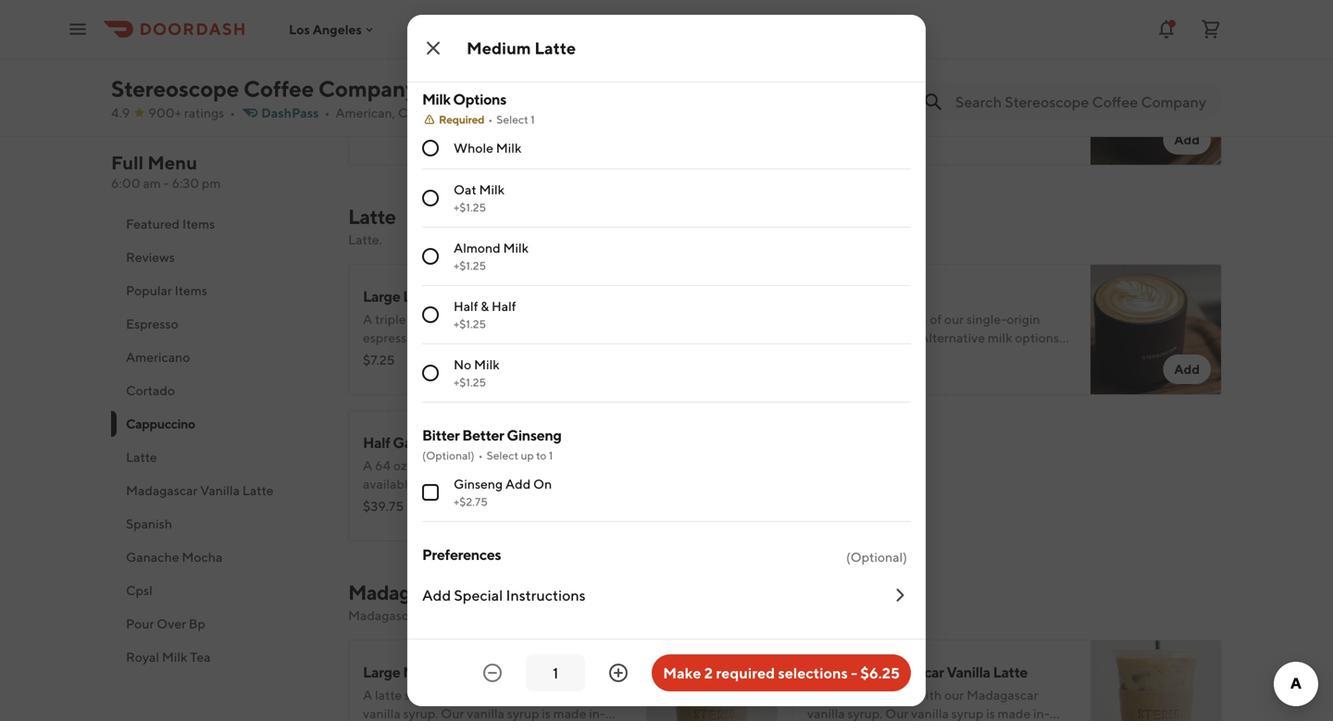 Task type: locate. For each thing, give the bounding box(es) containing it.
a left 64
[[363, 458, 372, 473]]

alternative inside half gallon latte a 64 oz. latte. alternative milk options available. $39.75
[[445, 458, 511, 473]]

+$1.25 down &
[[454, 318, 486, 330]]

2 (2oz) from the left
[[918, 82, 948, 97]]

0 vertical spatial add button
[[1163, 125, 1211, 155]]

• left 1.6
[[479, 105, 485, 120]]

1 vertical spatial medium
[[807, 663, 862, 681]]

1 horizontal spatial 1
[[549, 449, 553, 462]]

0 vertical spatial 1
[[531, 113, 535, 126]]

add for a double shot (2 oz.) of our single-origin espresso with milk. alternative milk options are available.
[[1174, 362, 1200, 377]]

oz.)
[[451, 312, 472, 327], [906, 312, 927, 327]]

available. inside cappuccino 7oz. a double shot (2oz) of our single-origin espresso with 5oz of milk. alternative milk options are available.
[[431, 119, 486, 134]]

espresso inside cappuccino 7oz. a double shot (2oz) of our single-origin espresso with 5oz of milk. alternative milk options are available.
[[363, 100, 414, 116]]

large madagascar vanilla latte image
[[646, 640, 778, 721]]

ginseng inside bitter better ginseng (optional) • select up to 1
[[507, 426, 562, 444]]

cinnamon group
[[422, 0, 911, 67]]

1 (2oz) from the left
[[474, 82, 503, 97]]

5oz inside cappuccino 7oz. a double shot (2oz) of our single-origin espresso with 5oz of milk. alternative milk options are available.
[[445, 100, 467, 116]]

1 horizontal spatial 5oz
[[889, 100, 911, 116]]

alternative inside 7oz. a double shot (2oz) of our single-origin espresso with 5oz of milk. compared to a cappuccino, a flat white will have less foam. alternative milk options are available.
[[807, 137, 873, 153]]

will
[[948, 119, 968, 134]]

half for half
[[454, 299, 478, 314]]

full menu 6:00 am - 6:30 pm
[[111, 152, 221, 191]]

1 right up on the left of page
[[549, 449, 553, 462]]

milk. inside a double shot (2 oz.) of our single-origin espresso with milk. alternative milk options are available.
[[889, 330, 917, 345]]

latte
[[534, 38, 576, 58], [348, 205, 396, 229], [403, 287, 438, 305], [439, 434, 473, 451], [126, 449, 157, 465], [242, 483, 274, 498], [524, 580, 572, 605], [531, 663, 566, 681], [993, 663, 1028, 681]]

spanish
[[126, 516, 172, 531]]

milk options group
[[422, 89, 911, 403]]

0 vertical spatial to
[[1024, 100, 1036, 116]]

americano button
[[111, 341, 326, 374]]

1 horizontal spatial (2oz)
[[918, 82, 948, 97]]

- left $6.25
[[851, 664, 857, 682]]

0 horizontal spatial (2oz)
[[474, 82, 503, 97]]

with inside cappuccino 7oz. a double shot (2oz) of our single-origin espresso with 5oz of milk. alternative milk options are available.
[[417, 100, 442, 116]]

medium inside medium latte dialog
[[467, 38, 531, 58]]

cappuccino for cappuccino 7oz. a double shot (2oz) of our single-origin espresso with 5oz of milk. alternative milk options are available.
[[363, 58, 442, 75]]

+$1.25 inside 'oat milk +$1.25'
[[454, 201, 486, 214]]

6:00
[[111, 175, 140, 191]]

0 horizontal spatial 1
[[531, 113, 535, 126]]

- inside button
[[851, 664, 857, 682]]

a inside half gallon latte a 64 oz. latte. alternative milk options available. $39.75
[[363, 458, 372, 473]]

espresso inside a double shot (2 oz.) of our single-origin espresso with milk. alternative milk options are available.
[[807, 330, 859, 345]]

single- inside cappuccino 7oz. a double shot (2oz) of our single-origin espresso with 5oz of milk. alternative milk options are available.
[[543, 82, 583, 97]]

1 large from the top
[[363, 287, 400, 305]]

0 horizontal spatial coffee
[[244, 75, 314, 102]]

medium latte dialog
[[407, 0, 926, 706]]

select up whole milk
[[496, 113, 528, 126]]

almond
[[454, 240, 501, 256]]

1 vertical spatial ginseng
[[454, 476, 503, 492]]

single- right &
[[512, 312, 552, 327]]

1 7oz. from the left
[[363, 82, 386, 97]]

1
[[531, 113, 535, 126], [549, 449, 553, 462]]

cappuccino
[[363, 58, 442, 75], [126, 416, 195, 431]]

1 horizontal spatial (optional)
[[846, 549, 907, 565]]

have
[[971, 119, 999, 134]]

0 horizontal spatial -
[[164, 175, 169, 191]]

0 vertical spatial coffee
[[244, 75, 314, 102]]

(2oz)
[[474, 82, 503, 97], [918, 82, 948, 97]]

7oz.
[[363, 82, 386, 97], [807, 82, 831, 97]]

large
[[363, 287, 400, 305], [363, 663, 400, 681]]

• right dashpass
[[325, 105, 330, 120]]

0 horizontal spatial a
[[881, 119, 888, 134]]

alternative
[[514, 100, 580, 116], [807, 137, 873, 153], [475, 330, 541, 345], [920, 330, 985, 345], [445, 458, 511, 473]]

latte button
[[111, 441, 326, 474]]

vanilla
[[200, 483, 240, 498], [461, 580, 521, 605], [422, 608, 462, 623], [485, 663, 529, 681], [947, 663, 990, 681]]

espresso
[[363, 100, 414, 116], [807, 100, 859, 116], [363, 330, 414, 345], [807, 330, 859, 345]]

oz.) right (2
[[906, 312, 927, 327]]

0 horizontal spatial (optional)
[[422, 449, 475, 462]]

add inside ginseng add on +$2.75
[[505, 476, 531, 492]]

madagascar vanilla latte
[[126, 483, 274, 498]]

• down options
[[488, 113, 493, 126]]

to right up on the left of page
[[536, 449, 547, 462]]

2 5oz from the left
[[889, 100, 911, 116]]

close medium latte image
[[422, 37, 444, 59]]

- inside full menu 6:00 am - 6:30 pm
[[164, 175, 169, 191]]

select inside bitter better ginseng (optional) • select up to 1
[[487, 449, 519, 462]]

1 horizontal spatial -
[[851, 664, 857, 682]]

almond milk +$1.25
[[454, 240, 529, 272]]

select left up on the left of page
[[487, 449, 519, 462]]

0 vertical spatial a
[[1039, 100, 1046, 116]]

a up foam.
[[1039, 100, 1046, 116]]

our up compared on the right of the page
[[965, 82, 985, 97]]

half left &
[[454, 299, 478, 314]]

0 horizontal spatial to
[[536, 449, 547, 462]]

single- right (2
[[967, 312, 1007, 327]]

angeles
[[313, 22, 362, 37]]

available. inside half gallon latte a 64 oz. latte. alternative milk options available. $39.75
[[363, 476, 418, 492]]

1 right mi
[[531, 113, 535, 126]]

1 vertical spatial cappuccino
[[126, 416, 195, 431]]

single- inside a double shot (2 oz.) of our single-origin espresso with milk. alternative milk options are available.
[[967, 312, 1007, 327]]

cappuccino.
[[348, 2, 423, 18]]

vanilla down preferences
[[461, 580, 521, 605]]

0 horizontal spatial half
[[363, 434, 390, 451]]

1 vertical spatial latte.
[[465, 608, 499, 623]]

1 horizontal spatial ginseng
[[507, 426, 562, 444]]

+$1.25 down the almond
[[454, 259, 486, 272]]

half gallon latte a 64 oz. latte. alternative milk options available. $39.75
[[363, 434, 585, 514]]

options inside 7oz. a double shot (2oz) of our single-origin espresso with 5oz of milk. compared to a cappuccino, a flat white will have less foam. alternative milk options are available.
[[903, 137, 947, 153]]

2 oz.) from the left
[[906, 312, 927, 327]]

a up the american,
[[389, 82, 398, 97]]

add
[[1174, 132, 1200, 147], [1174, 362, 1200, 377], [505, 476, 531, 492], [730, 508, 755, 523], [422, 586, 451, 604]]

single-
[[543, 82, 583, 97], [987, 82, 1027, 97], [512, 312, 552, 327], [967, 312, 1007, 327]]

cappuccino inside cappuccino 7oz. a double shot (2oz) of our single-origin espresso with 5oz of milk. alternative milk options are available.
[[363, 58, 442, 75]]

required
[[716, 664, 775, 682]]

latte. up triple
[[348, 232, 382, 247]]

whole milk
[[454, 140, 522, 156]]

double
[[401, 82, 443, 97], [845, 82, 887, 97], [819, 312, 861, 327]]

ginseng up up on the left of page
[[507, 426, 562, 444]]

None radio
[[422, 190, 439, 206], [422, 248, 439, 265], [422, 306, 439, 323], [422, 365, 439, 381], [422, 190, 439, 206], [422, 248, 439, 265], [422, 306, 439, 323], [422, 365, 439, 381]]

1 horizontal spatial oz.)
[[906, 312, 927, 327]]

origin inside cappuccino 7oz. a double shot (2oz) of our single-origin espresso with 5oz of milk. alternative milk options are available.
[[583, 82, 616, 97]]

milk inside 'oat milk +$1.25'
[[479, 182, 505, 197]]

(2oz) up white
[[918, 82, 948, 97]]

0 items, open order cart image
[[1200, 18, 1222, 40]]

coffee up dashpass
[[244, 75, 314, 102]]

of inside large latte a triple shot (3 oz.) of our single-origin espresso with milk. alternative milk options are available.
[[475, 312, 487, 327]]

a inside 7oz. a double shot (2oz) of our single-origin espresso with 5oz of milk. compared to a cappuccino, a flat white will have less foam. alternative milk options are available.
[[833, 82, 843, 97]]

(optional)
[[422, 449, 475, 462], [846, 549, 907, 565]]

our right (2
[[944, 312, 964, 327]]

to
[[1024, 100, 1036, 116], [536, 449, 547, 462]]

4 +$1.25 from the top
[[454, 376, 486, 389]]

0 horizontal spatial cappuccino
[[126, 416, 195, 431]]

medium latte
[[467, 38, 576, 58]]

los
[[289, 22, 310, 37]]

cappuccino 7oz. a double shot (2oz) of our single-origin espresso with 5oz of milk. alternative milk options are available.
[[363, 58, 616, 134]]

a up cappuccino,
[[833, 82, 843, 97]]

milk. inside large latte a triple shot (3 oz.) of our single-origin espresso with milk. alternative milk options are available.
[[445, 330, 473, 345]]

our up mi
[[520, 82, 540, 97]]

1 vertical spatial coffee
[[398, 105, 439, 120]]

1 horizontal spatial cappuccino
[[363, 58, 442, 75]]

$39.75
[[363, 499, 404, 514]]

madagascar
[[126, 483, 198, 498], [348, 580, 457, 605], [348, 608, 420, 623], [403, 663, 482, 681], [865, 663, 944, 681]]

7oz. up cappuccino,
[[807, 82, 831, 97]]

double left (2
[[819, 312, 861, 327]]

milk down • select 1
[[496, 140, 522, 156]]

a left triple
[[363, 312, 372, 327]]

our right &
[[490, 312, 509, 327]]

espresso
[[126, 316, 178, 331]]

oz.) right (3
[[451, 312, 472, 327]]

1 horizontal spatial medium
[[807, 663, 862, 681]]

0 horizontal spatial 5oz
[[445, 100, 467, 116]]

latte inside madagascar vanilla latte madagascar vanilla latte.
[[524, 580, 572, 605]]

1 +$1.25 from the top
[[454, 201, 486, 214]]

latte. down special
[[465, 608, 499, 623]]

5oz inside 7oz. a double shot (2oz) of our single-origin espresso with 5oz of milk. compared to a cappuccino, a flat white will have less foam. alternative milk options are available.
[[889, 100, 911, 116]]

single- up compared on the right of the page
[[987, 82, 1027, 97]]

1 vertical spatial 1
[[549, 449, 553, 462]]

spanish button
[[111, 507, 326, 541]]

None checkbox
[[422, 484, 439, 501]]

3 +$1.25 from the top
[[454, 318, 486, 330]]

ganache
[[126, 549, 179, 565]]

double up american, coffee shop • 1.6 mi
[[401, 82, 443, 97]]

a left flat
[[881, 119, 888, 134]]

oz.) inside a double shot (2 oz.) of our single-origin espresso with milk. alternative milk options are available.
[[906, 312, 927, 327]]

$6.25
[[860, 664, 900, 682]]

0 horizontal spatial oz.)
[[451, 312, 472, 327]]

full
[[111, 152, 144, 174]]

1 vertical spatial (optional)
[[846, 549, 907, 565]]

oz.
[[393, 458, 410, 473]]

of inside a double shot (2 oz.) of our single-origin espresso with milk. alternative milk options are available.
[[930, 312, 942, 327]]

select
[[496, 113, 528, 126], [487, 449, 519, 462]]

medium madagascar vanilla latte
[[807, 663, 1028, 681]]

add for a 64 oz. latte. alternative milk options available.
[[730, 508, 755, 523]]

menu
[[147, 152, 197, 174]]

ratings
[[184, 105, 224, 120]]

- right am
[[164, 175, 169, 191]]

1 horizontal spatial 7oz.
[[807, 82, 831, 97]]

+$1.25
[[454, 201, 486, 214], [454, 259, 486, 272], [454, 318, 486, 330], [454, 376, 486, 389]]

1 5oz from the left
[[445, 100, 467, 116]]

(2oz) up 1.6
[[474, 82, 503, 97]]

vanilla down special
[[422, 608, 462, 623]]

• right ratings
[[230, 105, 235, 120]]

a
[[389, 82, 398, 97], [833, 82, 843, 97], [363, 312, 372, 327], [807, 312, 817, 327], [363, 458, 372, 473]]

to up foam.
[[1024, 100, 1036, 116]]

0 vertical spatial medium
[[467, 38, 531, 58]]

ginseng up +$2.75
[[454, 476, 503, 492]]

half up 64
[[363, 434, 390, 451]]

origin inside large latte a triple shot (3 oz.) of our single-origin espresso with milk. alternative milk options are available.
[[552, 312, 586, 327]]

milk inside almond milk +$1.25
[[503, 240, 529, 256]]

ganache mocha button
[[111, 541, 326, 574]]

large latte image
[[646, 264, 778, 395]]

0 vertical spatial ginseng
[[507, 426, 562, 444]]

0 vertical spatial (optional)
[[422, 449, 475, 462]]

1 vertical spatial large
[[363, 663, 400, 681]]

+$1.25 inside no milk +$1.25
[[454, 376, 486, 389]]

milk. inside 7oz. a double shot (2oz) of our single-origin espresso with 5oz of milk. compared to a cappuccino, a flat white will have less foam. alternative milk options are available.
[[928, 100, 956, 116]]

0 horizontal spatial medium
[[467, 38, 531, 58]]

1 vertical spatial a
[[881, 119, 888, 134]]

0 vertical spatial -
[[164, 175, 169, 191]]

coffee for stereoscope
[[244, 75, 314, 102]]

make
[[663, 664, 701, 682]]

company
[[318, 75, 417, 102]]

large madagascar vanilla latte
[[363, 663, 566, 681]]

+$1.25 inside almond milk +$1.25
[[454, 259, 486, 272]]

1 vertical spatial -
[[851, 664, 857, 682]]

shot up flat
[[890, 82, 915, 97]]

2 7oz. from the left
[[807, 82, 831, 97]]

+$1.25 for no
[[454, 376, 486, 389]]

double inside 7oz. a double shot (2oz) of our single-origin espresso with 5oz of milk. compared to a cappuccino, a flat white will have less foam. alternative milk options are available.
[[845, 82, 887, 97]]

2 horizontal spatial half
[[492, 299, 516, 314]]

2 vertical spatial add button
[[719, 501, 767, 530]]

double up cappuccino,
[[845, 82, 887, 97]]

coffee up whole milk radio
[[398, 105, 439, 120]]

shot left (2
[[863, 312, 889, 327]]

available. inside 7oz. a double shot (2oz) of our single-origin espresso with 5oz of milk. compared to a cappuccino, a flat white will have less foam. alternative milk options are available.
[[971, 137, 1026, 153]]

1 horizontal spatial coffee
[[398, 105, 439, 120]]

900+
[[148, 105, 182, 120]]

milk for no milk +$1.25
[[474, 357, 500, 372]]

cappuccino image
[[646, 34, 778, 166]]

0 vertical spatial large
[[363, 287, 400, 305]]

our
[[520, 82, 540, 97], [965, 82, 985, 97], [490, 312, 509, 327], [944, 312, 964, 327]]

milk inside button
[[162, 649, 187, 665]]

milk for royal milk tea
[[162, 649, 187, 665]]

origin inside 7oz. a double shot (2oz) of our single-origin espresso with 5oz of milk. compared to a cappuccino, a flat white will have less foam. alternative milk options are available.
[[1027, 82, 1061, 97]]

medium latte image
[[1091, 264, 1222, 395]]

a left (2
[[807, 312, 817, 327]]

7oz. a double shot (2oz) of our single-origin espresso with 5oz of milk. compared to a cappuccino, a flat white will have less foam. alternative milk options are available.
[[807, 82, 1061, 153]]

• down better
[[478, 449, 483, 462]]

are inside 7oz. a double shot (2oz) of our single-origin espresso with 5oz of milk. compared to a cappuccino, a flat white will have less foam. alternative milk options are available.
[[949, 137, 968, 153]]

1 oz.) from the left
[[451, 312, 472, 327]]

tea
[[190, 649, 211, 665]]

5oz
[[445, 100, 467, 116], [889, 100, 911, 116]]

cappuccino down cortado
[[126, 416, 195, 431]]

bitter better ginseng (optional) • select up to 1
[[422, 426, 562, 462]]

0 vertical spatial latte.
[[348, 232, 382, 247]]

cpsl
[[126, 583, 153, 598]]

half & half +$1.25
[[454, 299, 516, 330]]

milk right oat
[[479, 182, 505, 197]]

single- down medium latte at the top left
[[543, 82, 583, 97]]

half right &
[[492, 299, 516, 314]]

bitter better ginseng group
[[422, 425, 911, 522]]

large inside large latte a triple shot (3 oz.) of our single-origin espresso with milk. alternative milk options are available.
[[363, 287, 400, 305]]

0 horizontal spatial latte.
[[348, 232, 382, 247]]

1 horizontal spatial latte.
[[465, 608, 499, 623]]

1 vertical spatial to
[[536, 449, 547, 462]]

shot up shop
[[445, 82, 471, 97]]

+$1.25 down oat
[[454, 201, 486, 214]]

1 horizontal spatial to
[[1024, 100, 1036, 116]]

Whole Milk radio
[[422, 140, 439, 156]]

0 horizontal spatial ginseng
[[454, 476, 503, 492]]

7oz. inside 7oz. a double shot (2oz) of our single-origin espresso with 5oz of milk. compared to a cappuccino, a flat white will have less foam. alternative milk options are available.
[[807, 82, 831, 97]]

a inside cappuccino 7oz. a double shot (2oz) of our single-origin espresso with 5oz of milk. alternative milk options are available.
[[389, 82, 398, 97]]

cappuccino down cinnamon option
[[363, 58, 442, 75]]

1 vertical spatial add button
[[1163, 355, 1211, 384]]

milk inside no milk +$1.25
[[474, 357, 500, 372]]

(2oz) inside cappuccino 7oz. a double shot (2oz) of our single-origin espresso with 5oz of milk. alternative milk options are available.
[[474, 82, 503, 97]]

1 horizontal spatial half
[[454, 299, 478, 314]]

shot left (3
[[409, 312, 434, 327]]

add button for large latte
[[1163, 355, 1211, 384]]

vanilla down "latte" button
[[200, 483, 240, 498]]

american, coffee shop • 1.6 mi
[[336, 105, 525, 120]]

0 vertical spatial items
[[182, 216, 215, 231]]

are inside large latte a triple shot (3 oz.) of our single-origin espresso with milk. alternative milk options are available.
[[363, 349, 382, 364]]

2 +$1.25 from the top
[[454, 259, 486, 272]]

dashpass
[[261, 105, 319, 120]]

2 large from the top
[[363, 663, 400, 681]]

foam.
[[1026, 119, 1059, 134]]

1 vertical spatial items
[[175, 283, 207, 298]]

items right popular
[[175, 283, 207, 298]]

$7.25
[[363, 352, 395, 368]]

medium
[[467, 38, 531, 58], [807, 663, 862, 681]]

milk right no
[[474, 357, 500, 372]]

single- inside 7oz. a double shot (2oz) of our single-origin espresso with 5oz of milk. compared to a cappuccino, a flat white will have less foam. alternative milk options are available.
[[987, 82, 1027, 97]]

items up reviews button
[[182, 216, 215, 231]]

a
[[1039, 100, 1046, 116], [881, 119, 888, 134]]

0 vertical spatial cappuccino
[[363, 58, 442, 75]]

- for menu
[[164, 175, 169, 191]]

coffee
[[244, 75, 314, 102], [398, 105, 439, 120]]

• inside milk options group
[[488, 113, 493, 126]]

1 vertical spatial select
[[487, 449, 519, 462]]

single- inside large latte a triple shot (3 oz.) of our single-origin espresso with milk. alternative milk options are available.
[[512, 312, 552, 327]]

milk left tea
[[162, 649, 187, 665]]

latte. inside madagascar vanilla latte madagascar vanilla latte.
[[465, 608, 499, 623]]

0 vertical spatial select
[[496, 113, 528, 126]]

origin
[[583, 82, 616, 97], [1027, 82, 1061, 97], [552, 312, 586, 327], [1007, 312, 1040, 327]]

latte. inside the latte latte.
[[348, 232, 382, 247]]

coffee for american,
[[398, 105, 439, 120]]

shot
[[445, 82, 471, 97], [890, 82, 915, 97], [409, 312, 434, 327], [863, 312, 889, 327]]

Cinnamon checkbox
[[422, 37, 439, 54]]

0 horizontal spatial 7oz.
[[363, 82, 386, 97]]

milk
[[422, 90, 450, 108], [496, 140, 522, 156], [479, 182, 505, 197], [503, 240, 529, 256], [474, 357, 500, 372], [162, 649, 187, 665]]

7oz. up the american,
[[363, 82, 386, 97]]

milk right the almond
[[503, 240, 529, 256]]

half inside half gallon latte a 64 oz. latte. alternative milk options available. $39.75
[[363, 434, 390, 451]]

+$1.25 down no
[[454, 376, 486, 389]]



Task type: vqa. For each thing, say whether or not it's contained in the screenshot.
are inside the 7Oz. A Double Shot (2Oz) Of Our Single-Origin Espresso With 5Oz Of Milk. Compared To A Cappuccino, A Flat White Will Have Less Foam. Alternative Milk Options Are Available.
yes



Task type: describe. For each thing, give the bounding box(es) containing it.
1 horizontal spatial a
[[1039, 100, 1046, 116]]

4.9
[[111, 105, 130, 120]]

6:30
[[172, 175, 199, 191]]

shot inside 7oz. a double shot (2oz) of our single-origin espresso with 5oz of milk. compared to a cappuccino, a flat white will have less foam. alternative milk options are available.
[[890, 82, 915, 97]]

double inside a double shot (2 oz.) of our single-origin espresso with milk. alternative milk options are available.
[[819, 312, 861, 327]]

milk. inside cappuccino 7oz. a double shot (2oz) of our single-origin espresso with 5oz of milk. alternative milk options are available.
[[484, 100, 512, 116]]

2
[[704, 664, 713, 682]]

on
[[533, 476, 552, 492]]

with inside 7oz. a double shot (2oz) of our single-origin espresso with 5oz of milk. compared to a cappuccino, a flat white will have less foam. alternative milk options are available.
[[861, 100, 887, 116]]

alternative inside cappuccino 7oz. a double shot (2oz) of our single-origin espresso with 5oz of milk. alternative milk options are available.
[[514, 100, 580, 116]]

oat
[[454, 182, 477, 197]]

large latte a triple shot (3 oz.) of our single-origin espresso with milk. alternative milk options are available.
[[363, 287, 615, 364]]

featured items button
[[111, 207, 326, 241]]

ganache mocha
[[126, 549, 223, 565]]

• select 1
[[488, 113, 535, 126]]

&
[[481, 299, 489, 314]]

espresso inside large latte a triple shot (3 oz.) of our single-origin espresso with milk. alternative milk options are available.
[[363, 330, 414, 345]]

notification bell image
[[1155, 18, 1178, 40]]

instructions
[[506, 586, 586, 604]]

featured items
[[126, 216, 215, 231]]

$5.50
[[363, 123, 399, 138]]

medium for medium latte
[[467, 38, 531, 58]]

options inside a double shot (2 oz.) of our single-origin espresso with milk. alternative milk options are available.
[[1015, 330, 1059, 345]]

milk inside cappuccino 7oz. a double shot (2oz) of our single-origin espresso with 5oz of milk. alternative milk options are available.
[[582, 100, 607, 116]]

available. inside large latte a triple shot (3 oz.) of our single-origin espresso with milk. alternative milk options are available.
[[384, 349, 439, 364]]

am
[[143, 175, 161, 191]]

our inside a double shot (2 oz.) of our single-origin espresso with milk. alternative milk options are available.
[[944, 312, 964, 327]]

milk options
[[422, 90, 506, 108]]

better
[[462, 426, 504, 444]]

options inside large latte a triple shot (3 oz.) of our single-origin espresso with milk. alternative milk options are available.
[[571, 330, 615, 345]]

dashpass •
[[261, 105, 330, 120]]

a inside a double shot (2 oz.) of our single-origin espresso with milk. alternative milk options are available.
[[807, 312, 817, 327]]

1 inside bitter better ginseng (optional) • select up to 1
[[549, 449, 553, 462]]

required
[[439, 113, 484, 126]]

(optional) inside bitter better ginseng (optional) • select up to 1
[[422, 449, 475, 462]]

white
[[913, 119, 946, 134]]

latte inside button
[[242, 483, 274, 498]]

shot inside large latte a triple shot (3 oz.) of our single-origin espresso with milk. alternative milk options are available.
[[409, 312, 434, 327]]

make 2 required selections - $6.25 button
[[652, 655, 911, 692]]

flat
[[891, 119, 910, 134]]

milk inside half gallon latte a 64 oz. latte. alternative milk options available. $39.75
[[514, 458, 538, 473]]

+$1.25 inside half & half +$1.25
[[454, 318, 486, 330]]

our inside large latte a triple shot (3 oz.) of our single-origin espresso with milk. alternative milk options are available.
[[490, 312, 509, 327]]

add special instructions
[[422, 586, 586, 604]]

alternative inside a double shot (2 oz.) of our single-origin espresso with milk. alternative milk options are available.
[[920, 330, 985, 345]]

triple
[[375, 312, 406, 327]]

- for 2
[[851, 664, 857, 682]]

vanilla left current quantity is 1 number field
[[485, 663, 529, 681]]

decrease quantity by 1 image
[[482, 662, 504, 684]]

add for 7oz. a double shot (2oz) of our single-origin espresso with 5oz of milk. compared to a cappuccino, a flat white will have less foam. alternative milk options are available.
[[1174, 132, 1200, 147]]

1.6
[[492, 105, 508, 120]]

Current quantity is 1 number field
[[537, 663, 574, 683]]

milk for whole milk
[[496, 140, 522, 156]]

madagascar vanilla latte button
[[111, 474, 326, 507]]

latte inside button
[[126, 449, 157, 465]]

(2
[[892, 312, 904, 327]]

1 inside milk options group
[[531, 113, 535, 126]]

latte inside dialog
[[534, 38, 576, 58]]

over
[[157, 616, 186, 631]]

stereoscope coffee company
[[111, 75, 417, 102]]

add button for cappuccino
[[1163, 125, 1211, 155]]

oat milk +$1.25
[[454, 182, 505, 214]]

items for featured items
[[182, 216, 215, 231]]

alternative inside large latte a triple shot (3 oz.) of our single-origin espresso with milk. alternative milk options are available.
[[475, 330, 541, 345]]

less
[[1001, 119, 1023, 134]]

compared
[[959, 100, 1021, 116]]

espresso inside 7oz. a double shot (2oz) of our single-origin espresso with 5oz of milk. compared to a cappuccino, a flat white will have less foam. alternative milk options are available.
[[807, 100, 859, 116]]

medium for medium madagascar vanilla latte
[[807, 663, 862, 681]]

select inside milk options group
[[496, 113, 528, 126]]

+$2.75
[[454, 495, 488, 508]]

cpsl button
[[111, 574, 326, 607]]

up
[[521, 449, 534, 462]]

to inside 7oz. a double shot (2oz) of our single-origin espresso with 5oz of milk. compared to a cappuccino, a flat white will have less foam. alternative milk options are available.
[[1024, 100, 1036, 116]]

no
[[454, 357, 471, 372]]

options inside half gallon latte a 64 oz. latte. alternative milk options available. $39.75
[[541, 458, 585, 473]]

shop
[[441, 105, 472, 120]]

los angeles
[[289, 22, 362, 37]]

pour
[[126, 616, 154, 631]]

madagascar inside madagascar vanilla latte button
[[126, 483, 198, 498]]

ginseng inside ginseng add on +$2.75
[[454, 476, 503, 492]]

our inside 7oz. a double shot (2oz) of our single-origin espresso with 5oz of milk. compared to a cappuccino, a flat white will have less foam. alternative milk options are available.
[[965, 82, 985, 97]]

7oz. inside cappuccino 7oz. a double shot (2oz) of our single-origin espresso with 5oz of milk. alternative milk options are available.
[[363, 82, 386, 97]]

increase quantity by 1 image
[[608, 662, 630, 684]]

americano
[[126, 349, 190, 365]]

milk up the required
[[422, 90, 450, 108]]

mocha
[[182, 549, 223, 565]]

oz.) inside large latte a triple shot (3 oz.) of our single-origin espresso with milk. alternative milk options are available.
[[451, 312, 472, 327]]

pour over bp
[[126, 616, 205, 631]]

medium madagascar vanilla latte image
[[1091, 640, 1222, 721]]

cortado
[[126, 383, 175, 398]]

milk for oat milk +$1.25
[[479, 182, 505, 197]]

a double shot (2 oz.) of our single-origin espresso with milk. alternative milk options are available.
[[807, 312, 1059, 364]]

with inside large latte a triple shot (3 oz.) of our single-origin espresso with milk. alternative milk options are available.
[[417, 330, 442, 345]]

stereoscope
[[111, 75, 239, 102]]

+$1.25 for almond
[[454, 259, 486, 272]]

royal milk tea button
[[111, 641, 326, 674]]

espresso button
[[111, 307, 326, 341]]

add special instructions button
[[422, 570, 911, 620]]

latte latte.
[[348, 205, 396, 247]]

american,
[[336, 105, 395, 120]]

reviews button
[[111, 241, 326, 274]]

open menu image
[[67, 18, 89, 40]]

items for popular items
[[175, 283, 207, 298]]

double inside cappuccino 7oz. a double shot (2oz) of our single-origin espresso with 5oz of milk. alternative milk options are available.
[[401, 82, 443, 97]]

popular
[[126, 283, 172, 298]]

bp
[[189, 616, 205, 631]]

featured
[[126, 216, 180, 231]]

cinnamon
[[454, 37, 515, 53]]

milk for almond milk +$1.25
[[503, 240, 529, 256]]

+$1.25 for oat
[[454, 201, 486, 214]]

(2oz) inside 7oz. a double shot (2oz) of our single-origin espresso with 5oz of milk. compared to a cappuccino, a flat white will have less foam. alternative milk options are available.
[[918, 82, 948, 97]]

options inside cappuccino 7oz. a double shot (2oz) of our single-origin espresso with 5oz of milk. alternative milk options are available.
[[363, 119, 407, 134]]

cortado button
[[111, 374, 326, 407]]

shot inside a double shot (2 oz.) of our single-origin espresso with milk. alternative milk options are available.
[[863, 312, 889, 327]]

a inside large latte a triple shot (3 oz.) of our single-origin espresso with milk. alternative milk options are available.
[[363, 312, 372, 327]]

Item Search search field
[[955, 92, 1207, 112]]

available. inside a double shot (2 oz.) of our single-origin espresso with milk. alternative milk options are available.
[[828, 349, 884, 364]]

• inside bitter better ginseng (optional) • select up to 1
[[478, 449, 483, 462]]

no milk +$1.25
[[454, 357, 500, 389]]

vanilla right $6.25
[[947, 663, 990, 681]]

are inside a double shot (2 oz.) of our single-origin espresso with milk. alternative milk options are available.
[[807, 349, 826, 364]]

milk inside 7oz. a double shot (2oz) of our single-origin espresso with 5oz of milk. compared to a cappuccino, a flat white will have less foam. alternative milk options are available.
[[876, 137, 900, 153]]

64
[[375, 458, 391, 473]]

reviews
[[126, 249, 175, 265]]

none checkbox inside the bitter better ginseng group
[[422, 484, 439, 501]]

are inside cappuccino 7oz. a double shot (2oz) of our single-origin espresso with 5oz of milk. alternative milk options are available.
[[410, 119, 428, 134]]

shot inside cappuccino 7oz. a double shot (2oz) of our single-origin espresso with 5oz of milk. alternative milk options are available.
[[445, 82, 471, 97]]

royal
[[126, 649, 159, 665]]

popular items
[[126, 283, 207, 298]]

mi
[[511, 105, 525, 120]]

latte inside large latte a triple shot (3 oz.) of our single-origin espresso with milk. alternative milk options are available.
[[403, 287, 438, 305]]

milk inside a double shot (2 oz.) of our single-origin espresso with milk. alternative milk options are available.
[[988, 330, 1012, 345]]

origin inside a double shot (2 oz.) of our single-origin espresso with milk. alternative milk options are available.
[[1007, 312, 1040, 327]]

selections
[[778, 664, 848, 682]]

whole
[[454, 140, 493, 156]]

half for latte
[[363, 434, 390, 451]]

large for large latte a triple shot (3 oz.) of our single-origin espresso with milk. alternative milk options are available.
[[363, 287, 400, 305]]

latte.
[[413, 458, 443, 473]]

popular items button
[[111, 274, 326, 307]]

ginseng add on +$2.75
[[454, 476, 552, 508]]

latte inside half gallon latte a 64 oz. latte. alternative milk options available. $39.75
[[439, 434, 473, 451]]

our inside cappuccino 7oz. a double shot (2oz) of our single-origin espresso with 5oz of milk. alternative milk options are available.
[[520, 82, 540, 97]]

pour over bp button
[[111, 607, 326, 641]]

flat white image
[[1091, 34, 1222, 166]]

large for large madagascar vanilla latte
[[363, 663, 400, 681]]

milk inside large latte a triple shot (3 oz.) of our single-origin espresso with milk. alternative milk options are available.
[[543, 330, 568, 345]]

options
[[453, 90, 506, 108]]

madagascar vanilla latte madagascar vanilla latte.
[[348, 580, 572, 623]]

half gallon latte image
[[646, 410, 778, 542]]

bitter
[[422, 426, 460, 444]]

cappuccino for cappuccino
[[126, 416, 195, 431]]

vanilla inside button
[[200, 483, 240, 498]]

with inside a double shot (2 oz.) of our single-origin espresso with milk. alternative milk options are available.
[[861, 330, 887, 345]]

to inside bitter better ginseng (optional) • select up to 1
[[536, 449, 547, 462]]

royal milk tea
[[126, 649, 211, 665]]

preferences
[[422, 546, 501, 563]]

make 2 required selections - $6.25
[[663, 664, 900, 682]]

900+ ratings •
[[148, 105, 235, 120]]



